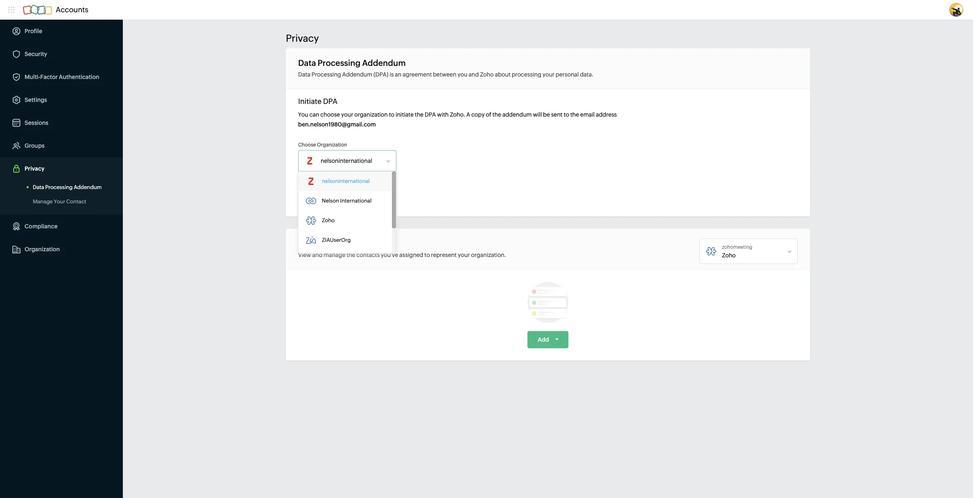 Task type: vqa. For each thing, say whether or not it's contained in the screenshot.
Addendum to the bottom
yes



Task type: locate. For each thing, give the bounding box(es) containing it.
2 vertical spatial processing
[[45, 184, 73, 191]]

initiate
[[298, 97, 322, 106], [311, 185, 329, 191]]

initiate for initiate dpa
[[298, 97, 322, 106]]

addendum up (dpa)
[[362, 58, 406, 68]]

0 vertical spatial data
[[298, 58, 316, 68]]

2 vertical spatial zoho
[[722, 252, 736, 259]]

initiate for initiate now
[[311, 185, 329, 191]]

org_list image left zohomeeting zoho
[[706, 247, 716, 257]]

manage up 'compliance'
[[33, 199, 53, 205]]

multi-
[[25, 74, 40, 80]]

0 horizontal spatial dpa
[[323, 97, 338, 106]]

0 vertical spatial and
[[469, 71, 479, 78]]

contacts
[[357, 252, 380, 259]]

1 vertical spatial processing
[[312, 71, 341, 78]]

org_list image down choose
[[305, 156, 315, 166]]

0 horizontal spatial to
[[389, 111, 395, 118]]

0 vertical spatial privacy
[[286, 33, 319, 44]]

0 horizontal spatial and
[[312, 252, 323, 259]]

contact for manage your contact
[[66, 199, 86, 205]]

addendum up manage your contact
[[74, 184, 102, 191]]

0 vertical spatial contact
[[66, 199, 86, 205]]

profile
[[25, 28, 42, 34]]

0 vertical spatial dpa
[[323, 97, 338, 106]]

zohomeeting
[[722, 245, 753, 250]]

your left personal
[[543, 71, 555, 78]]

1 vertical spatial your
[[331, 239, 349, 248]]

your up ben.nelson1980@gmail.com
[[341, 111, 353, 118]]

processing
[[512, 71, 542, 78]]

1 vertical spatial and
[[312, 252, 323, 259]]

0 horizontal spatial organization
[[25, 246, 60, 253]]

ben.nelson1980@gmail.com
[[298, 121, 376, 128]]

1 horizontal spatial to
[[425, 252, 430, 259]]

zoho left about
[[480, 71, 494, 78]]

manage up view on the left of the page
[[298, 239, 330, 248]]

1 horizontal spatial and
[[469, 71, 479, 78]]

your right represent
[[458, 252, 470, 259]]

2 horizontal spatial zoho
[[722, 252, 736, 259]]

1 horizontal spatial your
[[458, 252, 470, 259]]

0 horizontal spatial org_list image
[[305, 156, 315, 166]]

zoho inside the "data processing addendum data processing addendum (dpa) is an agreement between you and zoho about processing your personal data."
[[480, 71, 494, 78]]

1 vertical spatial initiate
[[311, 185, 329, 191]]

initiate
[[396, 111, 414, 118]]

1 horizontal spatial zoho
[[480, 71, 494, 78]]

0 vertical spatial your
[[543, 71, 555, 78]]

2 vertical spatial addendum
[[74, 184, 102, 191]]

contact inside "manage your contact view and manage the contacts you've assigned to represent your organization."
[[351, 239, 382, 248]]

security
[[25, 51, 47, 57]]

0 horizontal spatial privacy
[[25, 166, 44, 172]]

initiate inside button
[[311, 185, 329, 191]]

addendum left (dpa)
[[342, 71, 373, 78]]

data processing addendum data processing addendum (dpa) is an agreement between you and zoho about processing your personal data.
[[298, 58, 594, 78]]

0 vertical spatial addendum
[[362, 58, 406, 68]]

contact down data processing addendum
[[66, 199, 86, 205]]

sessions
[[25, 120, 48, 126]]

dpa up the choose
[[323, 97, 338, 106]]

choose
[[321, 111, 340, 118]]

to left initiate
[[389, 111, 395, 118]]

accounts
[[56, 5, 88, 14]]

1 horizontal spatial contact
[[351, 239, 382, 248]]

the right initiate
[[415, 111, 424, 118]]

processing
[[318, 58, 361, 68], [312, 71, 341, 78], [45, 184, 73, 191]]

dpa
[[323, 97, 338, 106], [425, 111, 436, 118]]

authentication
[[59, 74, 99, 80]]

nelsoninternational up now at left
[[322, 178, 370, 184]]

1 vertical spatial your
[[341, 111, 353, 118]]

zohomeeting zoho
[[722, 245, 753, 259]]

2 vertical spatial data
[[33, 184, 44, 191]]

address
[[596, 111, 617, 118]]

view
[[298, 252, 311, 259]]

zoho right zohomeeting icon
[[322, 218, 335, 224]]

0 horizontal spatial your
[[54, 199, 65, 205]]

and
[[469, 71, 479, 78], [312, 252, 323, 259]]

contact for manage your contact view and manage the contacts you've assigned to represent your organization.
[[351, 239, 382, 248]]

can
[[310, 111, 319, 118]]

your for manage your contact
[[54, 199, 65, 205]]

to right sent
[[564, 111, 570, 118]]

the left email
[[571, 111, 579, 118]]

your down data processing addendum
[[54, 199, 65, 205]]

dpa left with
[[425, 111, 436, 118]]

initiate up can
[[298, 97, 322, 106]]

manage
[[33, 199, 53, 205], [298, 239, 330, 248]]

org_list image
[[305, 156, 315, 166], [706, 247, 716, 257]]

1 horizontal spatial org_list image
[[706, 247, 716, 257]]

and right view on the left of the page
[[312, 252, 323, 259]]

0 vertical spatial initiate
[[298, 97, 322, 106]]

your
[[54, 199, 65, 205], [331, 239, 349, 248]]

2 vertical spatial your
[[458, 252, 470, 259]]

organization down ben.nelson1980@gmail.com
[[317, 142, 347, 148]]

zohocrm image
[[306, 196, 316, 206]]

manage your contact view and manage the contacts you've assigned to represent your organization.
[[298, 239, 506, 259]]

ziauserorg
[[322, 237, 351, 243]]

to right assigned
[[425, 252, 430, 259]]

0 vertical spatial your
[[54, 199, 65, 205]]

you
[[458, 71, 468, 78]]

organization
[[317, 142, 347, 148], [25, 246, 60, 253]]

1 vertical spatial manage
[[298, 239, 330, 248]]

addendum for data processing addendum
[[74, 184, 102, 191]]

0 vertical spatial processing
[[318, 58, 361, 68]]

email
[[581, 111, 595, 118]]

contact
[[66, 199, 86, 205], [351, 239, 382, 248]]

addendum
[[503, 111, 532, 118]]

nelsoninternational down choose organization at the top
[[321, 158, 372, 164]]

your inside you can choose your organization to initiate the dpa with zoho. a copy of the addendum will be sent to the email address ben.nelson1980@gmail.com
[[341, 111, 353, 118]]

(dpa)
[[374, 71, 389, 78]]

1 vertical spatial zoho
[[322, 218, 335, 224]]

2 horizontal spatial to
[[564, 111, 570, 118]]

manage your contact
[[33, 199, 86, 205]]

0 horizontal spatial your
[[341, 111, 353, 118]]

copy
[[472, 111, 485, 118]]

organization down 'compliance'
[[25, 246, 60, 253]]

1 vertical spatial organization
[[25, 246, 60, 253]]

zoho
[[480, 71, 494, 78], [322, 218, 335, 224], [722, 252, 736, 259]]

add
[[538, 337, 549, 343]]

groups
[[25, 143, 45, 149]]

0 horizontal spatial manage
[[33, 199, 53, 205]]

1 horizontal spatial your
[[331, 239, 349, 248]]

1 vertical spatial dpa
[[425, 111, 436, 118]]

to inside "manage your contact view and manage the contacts you've assigned to represent your organization."
[[425, 252, 430, 259]]

manage
[[324, 252, 346, 259]]

the
[[415, 111, 424, 118], [493, 111, 502, 118], [571, 111, 579, 118], [347, 252, 355, 259]]

an
[[395, 71, 402, 78]]

your inside "manage your contact view and manage the contacts you've assigned to represent your organization."
[[331, 239, 349, 248]]

1 horizontal spatial manage
[[298, 239, 330, 248]]

contact up contacts
[[351, 239, 382, 248]]

the right manage on the left bottom of page
[[347, 252, 355, 259]]

initiate up zohocrm icon
[[311, 185, 329, 191]]

addendum
[[362, 58, 406, 68], [342, 71, 373, 78], [74, 184, 102, 191]]

2 horizontal spatial your
[[543, 71, 555, 78]]

dpa inside you can choose your organization to initiate the dpa with zoho. a copy of the addendum will be sent to the email address ben.nelson1980@gmail.com
[[425, 111, 436, 118]]

your for manage your contact view and manage the contacts you've assigned to represent your organization.
[[331, 239, 349, 248]]

represent
[[431, 252, 457, 259]]

choose
[[298, 142, 316, 148]]

to
[[389, 111, 395, 118], [564, 111, 570, 118], [425, 252, 430, 259]]

your up manage on the left bottom of page
[[331, 239, 349, 248]]

1 horizontal spatial dpa
[[425, 111, 436, 118]]

privacy
[[286, 33, 319, 44], [25, 166, 44, 172]]

1 vertical spatial contact
[[351, 239, 382, 248]]

1 vertical spatial data
[[298, 71, 311, 78]]

data
[[298, 58, 316, 68], [298, 71, 311, 78], [33, 184, 44, 191]]

nelsoninternational
[[321, 158, 372, 164], [322, 178, 370, 184]]

0 vertical spatial organization
[[317, 142, 347, 148]]

choose organization
[[298, 142, 347, 148]]

your
[[543, 71, 555, 78], [341, 111, 353, 118], [458, 252, 470, 259]]

0 vertical spatial manage
[[33, 199, 53, 205]]

manage inside "manage your contact view and manage the contacts you've assigned to represent your organization."
[[298, 239, 330, 248]]

0 horizontal spatial contact
[[66, 199, 86, 205]]

nelsoninternational image
[[306, 177, 316, 186]]

1 horizontal spatial privacy
[[286, 33, 319, 44]]

between
[[433, 71, 457, 78]]

factor
[[40, 74, 58, 80]]

zoho down zohomeeting
[[722, 252, 736, 259]]

0 vertical spatial zoho
[[480, 71, 494, 78]]

and right you
[[469, 71, 479, 78]]



Task type: describe. For each thing, give the bounding box(es) containing it.
organization
[[355, 111, 388, 118]]

you
[[298, 111, 308, 118]]

zohomeeting image
[[306, 216, 316, 226]]

1 vertical spatial addendum
[[342, 71, 373, 78]]

initiate now
[[311, 185, 343, 191]]

0 vertical spatial nelsoninternational
[[321, 158, 372, 164]]

you've
[[381, 252, 398, 259]]

with
[[437, 111, 449, 118]]

1 vertical spatial privacy
[[25, 166, 44, 172]]

your inside the "data processing addendum data processing addendum (dpa) is an agreement between you and zoho about processing your personal data."
[[543, 71, 555, 78]]

data.
[[580, 71, 594, 78]]

initiate dpa
[[298, 97, 338, 106]]

1 vertical spatial org_list image
[[706, 247, 716, 257]]

personal
[[556, 71, 579, 78]]

processing for data processing addendum data processing addendum (dpa) is an agreement between you and zoho about processing your personal data.
[[318, 58, 361, 68]]

settings
[[25, 97, 47, 103]]

0 vertical spatial org_list image
[[305, 156, 315, 166]]

be
[[543, 111, 550, 118]]

organization.
[[471, 252, 506, 259]]

nelson
[[322, 198, 339, 204]]

addendum for data processing addendum data processing addendum (dpa) is an agreement between you and zoho about processing your personal data.
[[362, 58, 406, 68]]

a
[[467, 111, 470, 118]]

your inside "manage your contact view and manage the contacts you've assigned to represent your organization."
[[458, 252, 470, 259]]

sent
[[551, 111, 563, 118]]

processing for data processing addendum
[[45, 184, 73, 191]]

of
[[486, 111, 492, 118]]

manage for manage your contact
[[33, 199, 53, 205]]

manage for manage your contact view and manage the contacts you've assigned to represent your organization.
[[298, 239, 330, 248]]

about
[[495, 71, 511, 78]]

is
[[390, 71, 394, 78]]

1 horizontal spatial organization
[[317, 142, 347, 148]]

multi-factor authentication
[[25, 74, 99, 80]]

the inside "manage your contact view and manage the contacts you've assigned to represent your organization."
[[347, 252, 355, 259]]

data for data processing addendum
[[33, 184, 44, 191]]

assigned
[[400, 252, 423, 259]]

data for data processing addendum data processing addendum (dpa) is an agreement between you and zoho about processing your personal data.
[[298, 58, 316, 68]]

the right the of
[[493, 111, 502, 118]]

international
[[340, 198, 372, 204]]

1 vertical spatial nelsoninternational
[[322, 178, 370, 184]]

data processing addendum
[[33, 184, 102, 191]]

will
[[533, 111, 542, 118]]

initiate now button
[[298, 180, 355, 196]]

nelson international
[[322, 198, 372, 204]]

0 horizontal spatial zoho
[[322, 218, 335, 224]]

you can choose your organization to initiate the dpa with zoho. a copy of the addendum will be sent to the email address ben.nelson1980@gmail.com
[[298, 111, 617, 128]]

ziaplatform image
[[306, 236, 316, 245]]

zoho.
[[450, 111, 465, 118]]

and inside "manage your contact view and manage the contacts you've assigned to represent your organization."
[[312, 252, 323, 259]]

now
[[331, 185, 343, 191]]

zoho inside zohomeeting zoho
[[722, 252, 736, 259]]

and inside the "data processing addendum data processing addendum (dpa) is an agreement between you and zoho about processing your personal data."
[[469, 71, 479, 78]]

agreement
[[403, 71, 432, 78]]

compliance
[[25, 223, 58, 230]]



